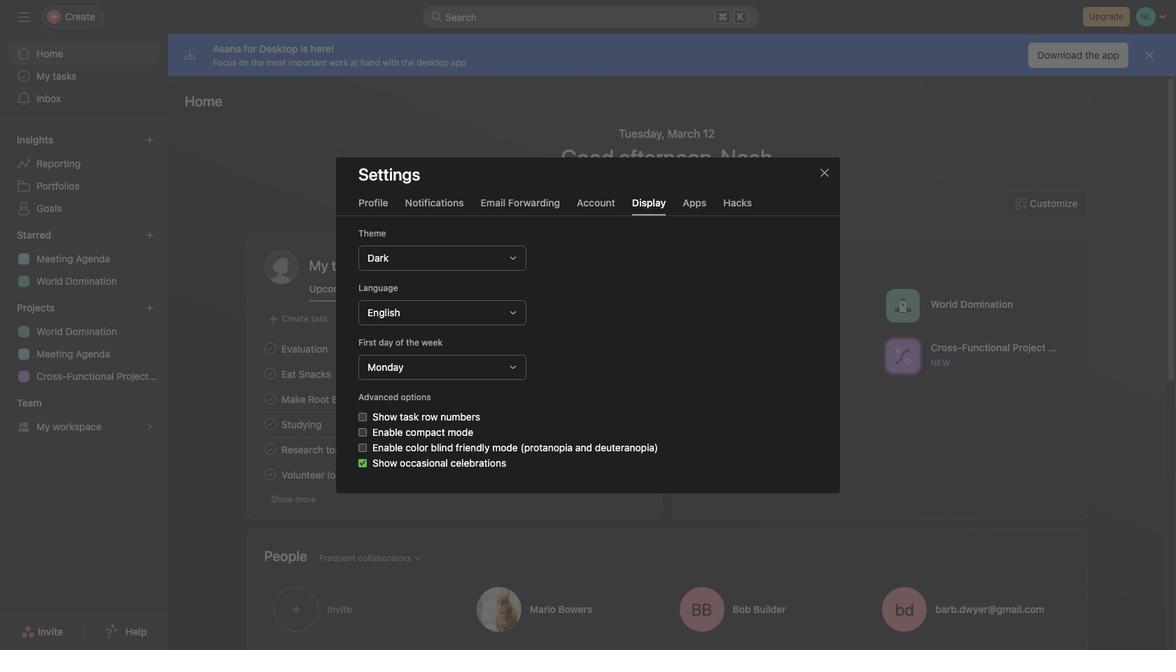 Task type: describe. For each thing, give the bounding box(es) containing it.
add profile photo image
[[264, 251, 298, 284]]

2 mark complete checkbox from the top
[[262, 441, 278, 458]]

global element
[[0, 34, 168, 118]]

2 mark complete image from the top
[[262, 467, 278, 483]]

4 mark complete checkbox from the top
[[262, 467, 278, 483]]

rocket image
[[895, 297, 911, 314]]

line_and_symbols image
[[895, 348, 911, 365]]

hide sidebar image
[[18, 11, 29, 22]]

1 mark complete checkbox from the top
[[262, 416, 278, 433]]

2 mark complete image from the top
[[262, 366, 278, 383]]

2 mark complete checkbox from the top
[[262, 366, 278, 383]]

1 mark complete checkbox from the top
[[262, 340, 278, 357]]

insights element
[[0, 128, 168, 223]]

teams element
[[0, 391, 168, 441]]

starred element
[[0, 223, 168, 296]]



Task type: locate. For each thing, give the bounding box(es) containing it.
1 vertical spatial mark complete checkbox
[[262, 441, 278, 458]]

Mark complete checkbox
[[262, 340, 278, 357], [262, 366, 278, 383], [262, 391, 278, 408], [262, 467, 278, 483]]

projects element
[[0, 296, 168, 391]]

4 mark complete image from the top
[[262, 441, 278, 458]]

mark complete image
[[262, 391, 278, 408], [262, 467, 278, 483]]

1 mark complete image from the top
[[262, 391, 278, 408]]

None checkbox
[[359, 459, 367, 468]]

0 vertical spatial mark complete image
[[262, 391, 278, 408]]

Mark complete checkbox
[[262, 416, 278, 433], [262, 441, 278, 458]]

dismiss image
[[1145, 50, 1156, 61]]

None checkbox
[[359, 413, 367, 421], [359, 428, 367, 437], [359, 444, 367, 452], [359, 413, 367, 421], [359, 428, 367, 437], [359, 444, 367, 452]]

close image
[[820, 167, 831, 178]]

prominent image
[[432, 11, 443, 22]]

mark complete image
[[262, 340, 278, 357], [262, 366, 278, 383], [262, 416, 278, 433], [262, 441, 278, 458]]

3 mark complete image from the top
[[262, 416, 278, 433]]

1 mark complete image from the top
[[262, 340, 278, 357]]

0 vertical spatial mark complete checkbox
[[262, 416, 278, 433]]

3 mark complete checkbox from the top
[[262, 391, 278, 408]]

1 vertical spatial mark complete image
[[262, 467, 278, 483]]



Task type: vqa. For each thing, say whether or not it's contained in the screenshot.
2nd Mark complete icon from the bottom
yes



